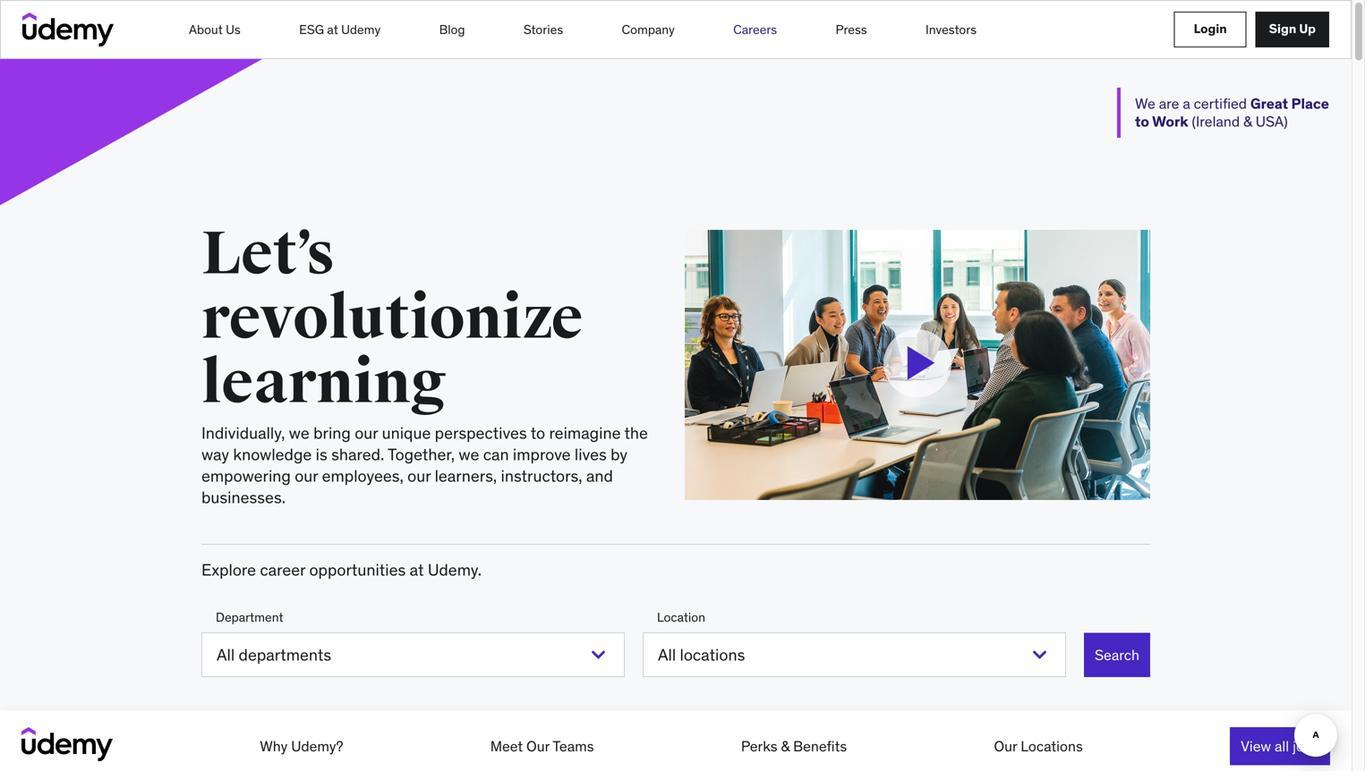 Task type: locate. For each thing, give the bounding box(es) containing it.
why udemy?
[[260, 738, 343, 756]]

& for (ireland
[[1243, 112, 1252, 131]]

udemy image
[[22, 13, 114, 47], [21, 728, 113, 762]]

0 vertical spatial at
[[327, 21, 338, 38]]

0 vertical spatial we
[[289, 423, 309, 444]]

0 vertical spatial to
[[1135, 112, 1149, 131]]

we
[[289, 423, 309, 444], [459, 444, 479, 465]]

our down together, at bottom left
[[407, 466, 431, 486]]

& inside let's revolutionize learning main content
[[1243, 112, 1252, 131]]

esg at udemy link
[[298, 13, 381, 47]]

sign
[[1269, 21, 1296, 37]]

none search field inside let's revolutionize learning main content
[[201, 581, 1150, 711]]

0 horizontal spatial at
[[327, 21, 338, 38]]

to left work
[[1135, 112, 1149, 131]]

shared.
[[331, 444, 384, 465]]

1 vertical spatial to
[[531, 423, 545, 444]]

1 vertical spatial at
[[410, 560, 424, 580]]

our down "is"
[[295, 466, 318, 486]]

None search field
[[201, 581, 1150, 711]]

login link
[[1174, 12, 1247, 47]]

perks
[[741, 738, 777, 756]]

0 horizontal spatial &
[[781, 738, 790, 756]]

employees,
[[322, 466, 404, 486]]

at right "esg"
[[327, 21, 338, 38]]

0 vertical spatial &
[[1243, 112, 1252, 131]]

all
[[1275, 738, 1289, 756]]

1 horizontal spatial to
[[1135, 112, 1149, 131]]

blog
[[439, 21, 465, 38]]

to inside let's revolutionize learning individually, we bring our unique perspectives to reimagine the way knowledge is shared. together, we can improve lives by empowering our employees, our learners, instructors, and businesses.
[[531, 423, 545, 444]]

sign up
[[1269, 21, 1316, 37]]

our
[[355, 423, 378, 444], [295, 466, 318, 486], [407, 466, 431, 486]]

our up shared.
[[355, 423, 378, 444]]

udemy?
[[291, 738, 343, 756]]

1 horizontal spatial our
[[994, 738, 1017, 756]]

meet our teams link
[[490, 738, 594, 756]]

1 vertical spatial udemy image
[[21, 728, 113, 762]]

0 horizontal spatial our
[[526, 738, 550, 756]]

sign up link
[[1256, 12, 1329, 47]]

1 horizontal spatial we
[[459, 444, 479, 465]]

&
[[1243, 112, 1252, 131], [781, 738, 790, 756]]

great place to work
[[1135, 94, 1329, 131]]

1 horizontal spatial at
[[410, 560, 424, 580]]

up
[[1299, 21, 1316, 37]]

0 horizontal spatial to
[[531, 423, 545, 444]]

careers link
[[732, 13, 778, 47]]

we are a certified
[[1135, 94, 1250, 113]]

& for perks
[[781, 738, 790, 756]]

view
[[1241, 738, 1271, 756]]

lives
[[575, 444, 607, 465]]

our
[[526, 738, 550, 756], [994, 738, 1017, 756]]

about
[[189, 21, 223, 38]]

1 vertical spatial &
[[781, 738, 790, 756]]

& right perks
[[781, 738, 790, 756]]

2 our from the left
[[994, 738, 1017, 756]]

location
[[657, 610, 705, 626]]

at
[[327, 21, 338, 38], [410, 560, 424, 580]]

can
[[483, 444, 509, 465]]

we up learners,
[[459, 444, 479, 465]]

investors link
[[925, 13, 977, 47]]

our locations
[[994, 738, 1083, 756]]

0 horizontal spatial we
[[289, 423, 309, 444]]

to
[[1135, 112, 1149, 131], [531, 423, 545, 444]]

esg at udemy
[[299, 21, 381, 38]]

our right meet
[[526, 738, 550, 756]]

1 horizontal spatial &
[[1243, 112, 1252, 131]]

1 vertical spatial we
[[459, 444, 479, 465]]

knowledge
[[233, 444, 312, 465]]

at inside let's revolutionize learning main content
[[410, 560, 424, 580]]

& left usa)
[[1243, 112, 1252, 131]]

press
[[836, 21, 867, 38]]

to up improve
[[531, 423, 545, 444]]

view all jobs
[[1241, 738, 1319, 756]]

company link
[[621, 13, 676, 47]]

esg
[[299, 21, 324, 38]]

individually,
[[201, 423, 285, 444]]

2 horizontal spatial our
[[407, 466, 431, 486]]

we left bring
[[289, 423, 309, 444]]

none search field containing search
[[201, 581, 1150, 711]]

stories
[[524, 21, 563, 38]]

udemy.
[[428, 560, 482, 580]]

learners,
[[435, 466, 497, 486]]

our left locations
[[994, 738, 1017, 756]]

why udemy? link
[[260, 738, 343, 756]]

at left udemy.
[[410, 560, 424, 580]]



Task type: describe. For each thing, give the bounding box(es) containing it.
udemy
[[341, 21, 381, 38]]

the
[[624, 423, 648, 444]]

perspectives
[[435, 423, 527, 444]]

by
[[611, 444, 628, 465]]

department
[[216, 610, 283, 626]]

0 vertical spatial udemy image
[[22, 13, 114, 47]]

let's revolutionize learning main content
[[0, 59, 1352, 711]]

perks & benefits
[[741, 738, 847, 756]]

certified
[[1194, 94, 1247, 113]]

reimagine
[[549, 423, 621, 444]]

press link
[[835, 13, 868, 47]]

career
[[260, 560, 305, 580]]

at inside esg at udemy link
[[327, 21, 338, 38]]

explore
[[201, 560, 256, 580]]

improve
[[513, 444, 571, 465]]

login
[[1194, 21, 1227, 37]]

great
[[1250, 94, 1288, 113]]

1 horizontal spatial our
[[355, 423, 378, 444]]

revolutionize
[[201, 282, 583, 356]]

bring
[[313, 423, 351, 444]]

1 our from the left
[[526, 738, 550, 756]]

(ireland
[[1192, 112, 1240, 131]]

perks & benefits link
[[741, 738, 847, 756]]

instructors,
[[501, 466, 582, 486]]

investors
[[926, 21, 977, 38]]

search button
[[1084, 633, 1150, 678]]

empowering
[[201, 466, 291, 486]]

jobs
[[1292, 738, 1319, 756]]

why
[[260, 738, 288, 756]]

opportunities
[[309, 560, 406, 580]]

blog link
[[438, 13, 466, 47]]

are
[[1159, 94, 1179, 113]]

meet
[[490, 738, 523, 756]]

learning
[[201, 346, 447, 420]]

and
[[586, 466, 613, 486]]

(ireland & usa)
[[1188, 112, 1288, 131]]

a
[[1183, 94, 1190, 113]]

together,
[[388, 444, 455, 465]]

stories link
[[523, 13, 564, 47]]

we
[[1135, 94, 1155, 113]]

us
[[226, 21, 241, 38]]

careers
[[733, 21, 777, 38]]

about us
[[189, 21, 241, 38]]

our locations link
[[994, 738, 1083, 756]]

about us link
[[188, 13, 241, 47]]

way
[[201, 444, 229, 465]]

place
[[1291, 94, 1329, 113]]

company
[[622, 21, 675, 38]]

teams
[[553, 738, 594, 756]]

explore career opportunities at udemy.
[[201, 560, 482, 580]]

work
[[1152, 112, 1188, 131]]

let's revolutionize learning individually, we bring our unique perspectives to reimagine the way knowledge is shared. together, we can improve lives by empowering our employees, our learners, instructors, and businesses.
[[201, 217, 648, 508]]

0 horizontal spatial our
[[295, 466, 318, 486]]

meet our teams
[[490, 738, 594, 756]]

is
[[316, 444, 327, 465]]

let's
[[201, 217, 335, 291]]

locations
[[1021, 738, 1083, 756]]

benefits
[[793, 738, 847, 756]]

view all jobs link
[[1230, 728, 1330, 766]]

businesses.
[[201, 487, 286, 508]]

unique
[[382, 423, 431, 444]]

to inside great place to work
[[1135, 112, 1149, 131]]

usa)
[[1256, 112, 1288, 131]]

search
[[1095, 646, 1139, 664]]



Task type: vqa. For each thing, say whether or not it's contained in the screenshot.
passion
no



